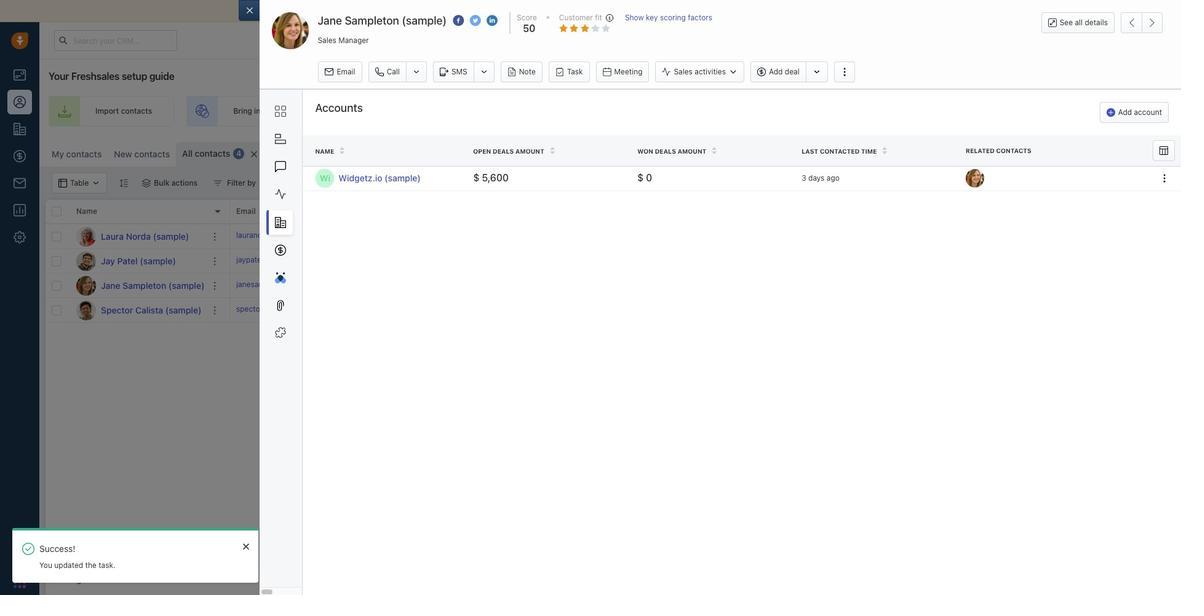 Task type: locate. For each thing, give the bounding box(es) containing it.
email button
[[318, 62, 362, 82]]

add left the deal
[[769, 67, 783, 77]]

0 horizontal spatial 4
[[107, 576, 112, 585]]

import all your sales data link
[[660, 6, 765, 16]]

2 row group from the left
[[230, 225, 1175, 323]]

contacts right new
[[134, 149, 170, 159]]

$ left 0 at the top right of the page
[[638, 173, 644, 184]]

add account
[[1118, 108, 1162, 117]]

add left account
[[1118, 108, 1132, 117]]

1 row group from the left
[[46, 225, 230, 323]]

1 vertical spatial import contacts
[[1019, 148, 1076, 157]]

0 vertical spatial jane
[[318, 14, 342, 27]]

spector calista (sample)
[[101, 305, 201, 315]]

your
[[314, 6, 332, 16], [701, 6, 719, 16]]

sampleton up manager at the left of page
[[345, 14, 399, 27]]

deals
[[493, 148, 514, 155], [655, 148, 676, 155]]

name row
[[46, 200, 230, 225]]

all right see
[[1075, 18, 1083, 27]]

meeting
[[614, 67, 643, 76]]

fit
[[595, 13, 602, 22]]

jane sampleton (sample) link
[[101, 280, 205, 292]]

contacts right related
[[996, 147, 1032, 155]]

1 horizontal spatial deals
[[655, 148, 676, 155]]

task
[[567, 67, 583, 76]]

50 button
[[520, 23, 536, 34]]

1 horizontal spatial name
[[315, 148, 334, 155]]

1 horizontal spatial jane
[[318, 14, 342, 27]]

your left the sales
[[701, 6, 719, 16]]

all contacts link
[[182, 148, 230, 160]]

more...
[[296, 150, 322, 159]]

won deals amount
[[638, 148, 707, 155]]

sampleton down "jay patel (sample)" 'link'
[[123, 280, 166, 291]]

all inside button
[[1075, 18, 1083, 27]]

add left contact
[[1126, 148, 1140, 157]]

0 vertical spatial import contacts
[[95, 107, 152, 116]]

sales left the activities
[[674, 67, 693, 77]]

0 vertical spatial email
[[337, 67, 355, 76]]

way
[[524, 6, 540, 16]]

call button
[[368, 62, 406, 82]]

freshworks switcher image
[[14, 576, 26, 589]]

all right scoring
[[689, 6, 699, 16]]

mailbox
[[335, 6, 366, 16]]

lauranordasample@gmail.com link
[[236, 230, 341, 243]]

bring
[[233, 107, 252, 116]]

sms
[[452, 67, 467, 76]]

Search your CRM... text field
[[54, 30, 177, 51]]

2 j image from the top
[[76, 276, 96, 296]]

cell
[[322, 225, 415, 249], [415, 225, 507, 249], [507, 225, 599, 249], [599, 225, 692, 249], [692, 225, 784, 249], [784, 225, 876, 249], [876, 225, 968, 249], [968, 225, 1175, 249], [322, 249, 415, 273], [415, 249, 507, 273], [507, 249, 599, 273], [599, 249, 692, 273], [692, 249, 784, 273], [784, 249, 876, 273], [876, 249, 968, 273], [968, 249, 1175, 273], [322, 274, 415, 298], [415, 274, 507, 298], [507, 274, 599, 298], [599, 274, 692, 298], [692, 274, 784, 298], [784, 274, 876, 298], [876, 274, 968, 298], [968, 274, 1175, 298], [322, 298, 415, 322], [415, 298, 507, 322], [507, 298, 599, 322], [599, 298, 692, 322], [692, 298, 784, 322], [784, 298, 876, 322], [876, 298, 968, 322], [968, 298, 1175, 322]]

12
[[286, 150, 294, 159]]

contacts right all
[[195, 148, 230, 159]]

deals right won
[[655, 148, 676, 155]]

0 horizontal spatial import contacts
[[95, 107, 152, 116]]

2 amount from the left
[[678, 148, 707, 155]]

connect your mailbox to improve deliverability and enable 2-way sync of email conversations. import all your sales data
[[278, 6, 763, 16]]

2-
[[515, 6, 524, 16]]

2 vertical spatial import
[[1019, 148, 1043, 157]]

add deal
[[769, 67, 800, 77]]

2 horizontal spatial import
[[1019, 148, 1043, 157]]

0 horizontal spatial amount
[[516, 148, 544, 155]]

1 vertical spatial import
[[95, 107, 119, 116]]

jane up sales manager
[[318, 14, 342, 27]]

import right the key
[[660, 6, 687, 16]]

jane sampleton (sample) inside press space to select this row. row
[[101, 280, 205, 291]]

import right related
[[1019, 148, 1043, 157]]

name
[[315, 148, 334, 155], [76, 207, 97, 216]]

add contact button
[[1109, 142, 1175, 163]]

press space to select this row. row containing laura norda (sample)
[[46, 225, 230, 249]]

(sample) left "facebook circled" image
[[402, 14, 447, 27]]

press space to select this row. row containing spector calista (sample)
[[46, 298, 230, 323]]

of right sync
[[564, 6, 572, 16]]

j image left jay
[[76, 251, 96, 271]]

your
[[49, 71, 69, 82]]

4 down "task."
[[107, 576, 112, 585]]

press space to select this row. row containing spectorcalista@gmail.com
[[230, 298, 1175, 323]]

(sample)
[[402, 14, 447, 27], [385, 173, 421, 184], [153, 231, 189, 241], [140, 256, 176, 266], [168, 280, 205, 291], [165, 305, 201, 315]]

press space to select this row. row
[[46, 225, 230, 249], [230, 225, 1175, 249], [46, 249, 230, 274], [230, 249, 1175, 274], [46, 274, 230, 298], [230, 274, 1175, 298], [46, 298, 230, 323], [230, 298, 1175, 323]]

wi
[[320, 173, 330, 184]]

show
[[625, 13, 644, 22]]

0 vertical spatial import
[[660, 6, 687, 16]]

(sample) inside 'link'
[[140, 256, 176, 266]]

email inside button
[[337, 67, 355, 76]]

widgetz.io
[[339, 173, 382, 184]]

(sample) right norda
[[153, 231, 189, 241]]

1 horizontal spatial 4
[[236, 149, 241, 158]]

2 deals from the left
[[655, 148, 676, 155]]

my
[[52, 149, 64, 159]]

j image
[[76, 251, 96, 271], [76, 276, 96, 296]]

deals for open
[[493, 148, 514, 155]]

add for add account
[[1118, 108, 1132, 117]]

1 horizontal spatial import contacts
[[1019, 148, 1076, 157]]

1 horizontal spatial jane sampleton (sample)
[[318, 14, 447, 27]]

1 vertical spatial name
[[76, 207, 97, 216]]

row group containing lauranordasample@gmail.com
[[230, 225, 1175, 323]]

0 vertical spatial jane sampleton (sample)
[[318, 14, 447, 27]]

container_wx8msf4aqz5i3rn1 image
[[214, 179, 222, 188]]

note button
[[501, 62, 543, 82]]

(sample) right calista at the bottom of the page
[[165, 305, 201, 315]]

0 horizontal spatial email
[[236, 207, 256, 216]]

jaypatelsample@gmail.com
[[236, 255, 331, 264]]

jane sampleton (sample) up spector calista (sample)
[[101, 280, 205, 291]]

activities
[[695, 67, 726, 77]]

email down "filter by"
[[236, 207, 256, 216]]

jane
[[318, 14, 342, 27], [101, 280, 120, 291]]

sampleton inside dialog
[[345, 14, 399, 27]]

j image up s icon
[[76, 276, 96, 296]]

4
[[236, 149, 241, 158], [107, 576, 112, 585]]

1 horizontal spatial all
[[1075, 18, 1083, 27]]

email
[[574, 6, 596, 16]]

$
[[473, 173, 479, 184], [638, 173, 644, 184]]

patel
[[117, 256, 138, 266]]

customize table button
[[911, 142, 996, 163]]

to
[[369, 6, 377, 16]]

factors
[[688, 13, 712, 22]]

task button
[[549, 62, 590, 82]]

1 vertical spatial jane sampleton (sample)
[[101, 280, 205, 291]]

you
[[39, 561, 52, 570]]

1–4
[[83, 576, 96, 585]]

customize
[[931, 148, 968, 157]]

my contacts button
[[46, 142, 108, 167], [52, 149, 102, 159]]

contacts inside button
[[1045, 148, 1076, 157]]

1 vertical spatial sampleton
[[123, 280, 166, 291]]

0 horizontal spatial of
[[98, 576, 105, 585]]

grid
[[46, 199, 1175, 566]]

your left mailbox
[[314, 6, 332, 16]]

0 horizontal spatial name
[[76, 207, 97, 216]]

all
[[182, 148, 193, 159]]

contacts right the my on the top
[[66, 149, 102, 159]]

0 horizontal spatial sales
[[318, 35, 336, 45]]

(sample) up spector calista (sample)
[[168, 280, 205, 291]]

$ left the 5,600
[[473, 173, 479, 184]]

of
[[564, 6, 572, 16], [98, 576, 105, 585]]

amount right won
[[678, 148, 707, 155]]

import
[[660, 6, 687, 16], [95, 107, 119, 116], [1019, 148, 1043, 157]]

row group
[[46, 225, 230, 323], [230, 225, 1175, 323]]

score
[[517, 13, 537, 22]]

0 vertical spatial 4
[[236, 149, 241, 158]]

container_wx8msf4aqz5i3rn1 image
[[142, 179, 151, 188]]

(sample) for press space to select this row. row containing spector calista (sample)
[[165, 305, 201, 315]]

your freshsales setup guide
[[49, 71, 174, 82]]

1 horizontal spatial email
[[337, 67, 355, 76]]

$ for $ 5,600
[[473, 173, 479, 184]]

1 horizontal spatial of
[[564, 6, 572, 16]]

1 horizontal spatial sales
[[674, 67, 693, 77]]

contacts
[[121, 107, 152, 116], [996, 147, 1032, 155], [1045, 148, 1076, 157], [195, 148, 230, 159], [66, 149, 102, 159], [134, 149, 170, 159]]

1 vertical spatial email
[[236, 207, 256, 216]]

2 vertical spatial add
[[1126, 148, 1140, 157]]

1 $ from the left
[[473, 173, 479, 184]]

sales
[[318, 35, 336, 45], [674, 67, 693, 77]]

import contacts for the import contacts link
[[95, 107, 152, 116]]

sampleton inside press space to select this row. row
[[123, 280, 166, 291]]

1 vertical spatial jane
[[101, 280, 120, 291]]

s image
[[76, 301, 96, 320]]

updated
[[54, 561, 83, 570]]

spector
[[101, 305, 133, 315]]

of right 1–4
[[98, 576, 105, 585]]

(sample) up jane sampleton (sample) link
[[140, 256, 176, 266]]

and
[[468, 6, 483, 16]]

add inside 'button'
[[769, 67, 783, 77]]

laura
[[101, 231, 124, 241]]

0 vertical spatial j image
[[76, 251, 96, 271]]

jay
[[101, 256, 115, 266]]

1 amount from the left
[[516, 148, 544, 155]]

1 vertical spatial add
[[1118, 108, 1132, 117]]

$ for $ 0
[[638, 173, 644, 184]]

contact
[[1142, 148, 1169, 157]]

1 vertical spatial all
[[1075, 18, 1083, 27]]

sales manager
[[318, 35, 369, 45]]

0 horizontal spatial deals
[[493, 148, 514, 155]]

email down sales manager
[[337, 67, 355, 76]]

1 vertical spatial j image
[[76, 276, 96, 296]]

1 horizontal spatial sampleton
[[345, 14, 399, 27]]

jane down jay
[[101, 280, 120, 291]]

name inside dialog
[[315, 148, 334, 155]]

press space to select this row. row containing lauranordasample@gmail.com
[[230, 225, 1175, 249]]

1 j image from the top
[[76, 251, 96, 271]]

0 vertical spatial sales
[[318, 35, 336, 45]]

contacts right the related contacts
[[1045, 148, 1076, 157]]

0 horizontal spatial jane
[[101, 280, 120, 291]]

0 horizontal spatial your
[[314, 6, 332, 16]]

0 horizontal spatial jane sampleton (sample)
[[101, 280, 205, 291]]

0 vertical spatial name
[[315, 148, 334, 155]]

1 vertical spatial sales
[[674, 67, 693, 77]]

1 horizontal spatial $
[[638, 173, 644, 184]]

calista
[[135, 305, 163, 315]]

1 horizontal spatial your
[[701, 6, 719, 16]]

name up l image
[[76, 207, 97, 216]]

showing 1–4 of 4
[[52, 576, 112, 585]]

import contacts
[[95, 107, 152, 116], [1019, 148, 1076, 157]]

4 up "filter by"
[[236, 149, 241, 158]]

1 deals from the left
[[493, 148, 514, 155]]

import down "your freshsales setup guide"
[[95, 107, 119, 116]]

name left ⌘
[[315, 148, 334, 155]]

sales activities button
[[656, 62, 751, 82], [656, 62, 744, 82]]

import for the import contacts link
[[95, 107, 119, 116]]

0 horizontal spatial import
[[95, 107, 119, 116]]

deals right open
[[493, 148, 514, 155]]

import contacts inside import contacts button
[[1019, 148, 1076, 157]]

table
[[970, 148, 988, 157]]

add
[[769, 67, 783, 77], [1118, 108, 1132, 117], [1126, 148, 1140, 157]]

0 vertical spatial sampleton
[[345, 14, 399, 27]]

sales left manager at the left of page
[[318, 35, 336, 45]]

showing
[[52, 576, 81, 585]]

jane sampleton (sample) up manager at the left of page
[[318, 14, 447, 27]]

sales
[[721, 6, 742, 16]]

1 horizontal spatial amount
[[678, 148, 707, 155]]

0 horizontal spatial sampleton
[[123, 280, 166, 291]]

0 vertical spatial of
[[564, 6, 572, 16]]

2 $ from the left
[[638, 173, 644, 184]]

import inside import contacts button
[[1019, 148, 1043, 157]]

widgetz.io (sample) link
[[339, 172, 461, 185]]

amount right open
[[516, 148, 544, 155]]

0 horizontal spatial $
[[473, 173, 479, 184]]

0 vertical spatial add
[[769, 67, 783, 77]]

dialog
[[239, 0, 1181, 596]]

0 vertical spatial all
[[689, 6, 699, 16]]

data
[[744, 6, 763, 16]]

norda
[[126, 231, 151, 241]]



Task type: describe. For each thing, give the bounding box(es) containing it.
import contacts button
[[1002, 142, 1082, 163]]

jay patel (sample) link
[[101, 255, 176, 267]]

my contacts
[[52, 149, 102, 159]]

add for add deal
[[769, 67, 783, 77]]

0 horizontal spatial all
[[689, 6, 699, 16]]

note
[[519, 67, 536, 76]]

jaypatelsample@gmail.com link
[[236, 255, 331, 268]]

last
[[802, 148, 818, 155]]

add account button
[[1100, 102, 1169, 123]]

dialog containing jane sampleton (sample)
[[239, 0, 1181, 596]]

connect your mailbox link
[[278, 6, 369, 16]]

last contacted time
[[802, 148, 877, 155]]

show key scoring factors link
[[625, 12, 712, 35]]

(sample) right widgetz.io
[[385, 173, 421, 184]]

l image
[[76, 227, 96, 246]]

1 vertical spatial 4
[[107, 576, 112, 585]]

o
[[343, 150, 349, 159]]

import contacts link
[[49, 96, 174, 127]]

won
[[638, 148, 653, 155]]

12 more...
[[286, 150, 322, 159]]

bring in website leads
[[233, 107, 311, 116]]

open
[[473, 148, 491, 155]]

customize table
[[931, 148, 988, 157]]

press space to select this row. row containing jaypatelsample@gmail.com
[[230, 249, 1175, 274]]

(sample) for press space to select this row. row containing laura norda (sample)
[[153, 231, 189, 241]]

contacts down setup
[[121, 107, 152, 116]]

see
[[1060, 18, 1073, 27]]

deal
[[785, 67, 800, 77]]

task.
[[99, 561, 115, 570]]

time
[[861, 148, 877, 155]]

deliverability
[[414, 6, 466, 16]]

1 your from the left
[[314, 6, 332, 16]]

j image for jane sampleton (sample)
[[76, 276, 96, 296]]

$ 0
[[638, 173, 652, 184]]

import for import contacts button
[[1019, 148, 1043, 157]]

$ 5,600
[[473, 173, 509, 184]]

actions
[[172, 178, 198, 188]]

email inside grid
[[236, 207, 256, 216]]

bring in website leads link
[[187, 96, 333, 127]]

laura norda (sample)
[[101, 231, 189, 241]]

manager
[[339, 35, 369, 45]]

filter by
[[227, 178, 256, 188]]

close image
[[1163, 8, 1169, 14]]

3 days ago
[[802, 174, 840, 183]]

amount for won deals amount
[[678, 148, 707, 155]]

jay patel (sample)
[[101, 256, 176, 266]]

press space to select this row. row containing jane sampleton (sample)
[[46, 274, 230, 298]]

janesampleton@gmail.com link
[[236, 279, 329, 292]]

related contacts
[[966, 147, 1032, 155]]

bulk
[[154, 178, 170, 188]]

details
[[1085, 18, 1108, 27]]

leads
[[292, 107, 311, 116]]

grid containing laura norda (sample)
[[46, 199, 1175, 566]]

close image
[[243, 543, 249, 551]]

customer
[[559, 13, 593, 22]]

add deal button
[[751, 62, 806, 82]]

wi button
[[315, 169, 335, 188]]

0
[[646, 173, 652, 184]]

sales for sales activities
[[674, 67, 693, 77]]

the
[[85, 561, 96, 570]]

website
[[263, 107, 290, 116]]

see all details
[[1060, 18, 1108, 27]]

facebook circled image
[[453, 14, 464, 27]]

setup
[[122, 71, 147, 82]]

customer fit
[[559, 13, 602, 22]]

50
[[523, 23, 536, 34]]

account
[[1134, 108, 1162, 117]]

add for add contact
[[1126, 148, 1140, 157]]

open deals amount
[[473, 148, 544, 155]]

jane inside press space to select this row. row
[[101, 280, 120, 291]]

bulk actions
[[154, 178, 198, 188]]

spectorcalista@gmail.com link
[[236, 304, 328, 317]]

2 your from the left
[[701, 6, 719, 16]]

sales for sales manager
[[318, 35, 336, 45]]

j image for jay patel (sample)
[[76, 251, 96, 271]]

all contacts 4
[[182, 148, 241, 159]]

you updated the task.
[[39, 561, 115, 570]]

see all details button
[[1041, 12, 1115, 33]]

jane inside dialog
[[318, 14, 342, 27]]

linkedin circled image
[[487, 14, 498, 27]]

freshsales
[[71, 71, 119, 82]]

sync
[[543, 6, 562, 16]]

spector calista (sample) link
[[101, 304, 201, 317]]

press space to select this row. row containing janesampleton@gmail.com
[[230, 274, 1175, 298]]

new
[[114, 149, 132, 159]]

by
[[247, 178, 256, 188]]

row group containing laura norda (sample)
[[46, 225, 230, 323]]

5,600
[[482, 173, 509, 184]]

press space to select this row. row containing jay patel (sample)
[[46, 249, 230, 274]]

1 vertical spatial of
[[98, 576, 105, 585]]

scoring
[[660, 13, 686, 22]]

twitter circled image
[[470, 14, 481, 27]]

name inside row
[[76, 207, 97, 216]]

success!
[[39, 544, 75, 554]]

show key scoring factors
[[625, 13, 712, 22]]

enable
[[486, 6, 513, 16]]

call
[[387, 67, 400, 76]]

guide
[[149, 71, 174, 82]]

(sample) for press space to select this row. row containing jane sampleton (sample)
[[168, 280, 205, 291]]

⌘ o
[[335, 150, 349, 159]]

4 inside all contacts 4
[[236, 149, 241, 158]]

related
[[966, 147, 995, 155]]

amount for open deals amount
[[516, 148, 544, 155]]

(sample) for press space to select this row. row containing jay patel (sample)
[[140, 256, 176, 266]]

deals for won
[[655, 148, 676, 155]]

3
[[802, 174, 806, 183]]

meeting button
[[596, 62, 649, 82]]

call link
[[368, 62, 406, 82]]

1 horizontal spatial import
[[660, 6, 687, 16]]

sales activities
[[674, 67, 726, 77]]

improve
[[379, 6, 412, 16]]

import contacts for import contacts button
[[1019, 148, 1076, 157]]



Task type: vqa. For each thing, say whether or not it's contained in the screenshot.
container_WX8MsF4aQZ5i3RN1 icon inside Add Meeting link
no



